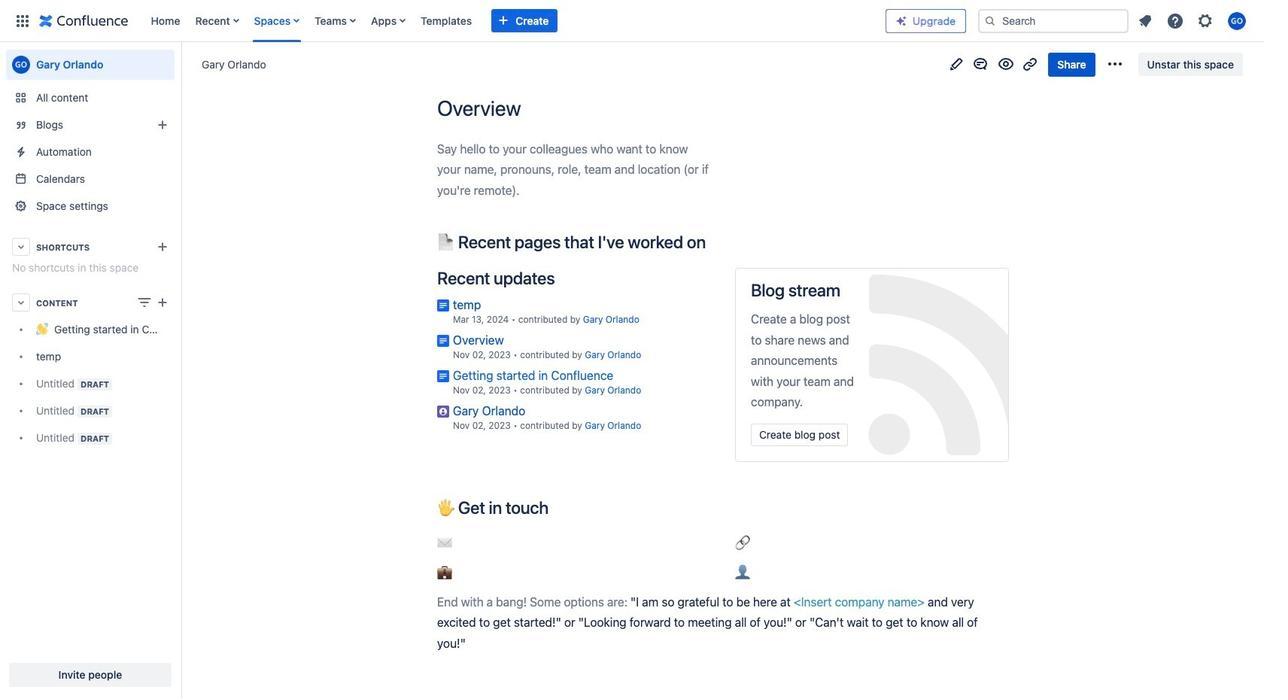 Task type: describe. For each thing, give the bounding box(es) containing it.
your profile and preferences image
[[1229, 12, 1247, 30]]

premium image
[[896, 15, 908, 27]]

list for appswitcher icon
[[143, 0, 886, 42]]

add shortcut image
[[154, 238, 172, 256]]

settings icon image
[[1197, 12, 1215, 30]]

edit this page image
[[948, 55, 966, 73]]

notification icon image
[[1137, 12, 1155, 30]]

tree inside space element
[[6, 316, 175, 452]]

create a blog image
[[154, 116, 172, 134]]

start watching image
[[998, 55, 1016, 73]]



Task type: locate. For each thing, give the bounding box(es) containing it.
global element
[[9, 0, 886, 42]]

change view image
[[136, 294, 154, 312]]

tree
[[6, 316, 175, 452]]

copy link image
[[1022, 55, 1040, 73]]

list
[[143, 0, 886, 42], [1132, 7, 1256, 34]]

create image
[[154, 294, 172, 312]]

0 horizontal spatial list
[[143, 0, 886, 42]]

space element
[[0, 42, 181, 699]]

list for the "premium" icon
[[1132, 7, 1256, 34]]

1 horizontal spatial list
[[1132, 7, 1256, 34]]

None search field
[[979, 9, 1129, 33]]

more actions image
[[1106, 55, 1125, 73]]

Search field
[[979, 9, 1129, 33]]

help icon image
[[1167, 12, 1185, 30]]

collapse sidebar image
[[164, 50, 197, 80]]

appswitcher icon image
[[14, 12, 32, 30]]

search image
[[985, 15, 997, 27]]

confluence image
[[39, 12, 128, 30], [39, 12, 128, 30]]

banner
[[0, 0, 1265, 42]]



Task type: vqa. For each thing, say whether or not it's contained in the screenshot.
left list
yes



